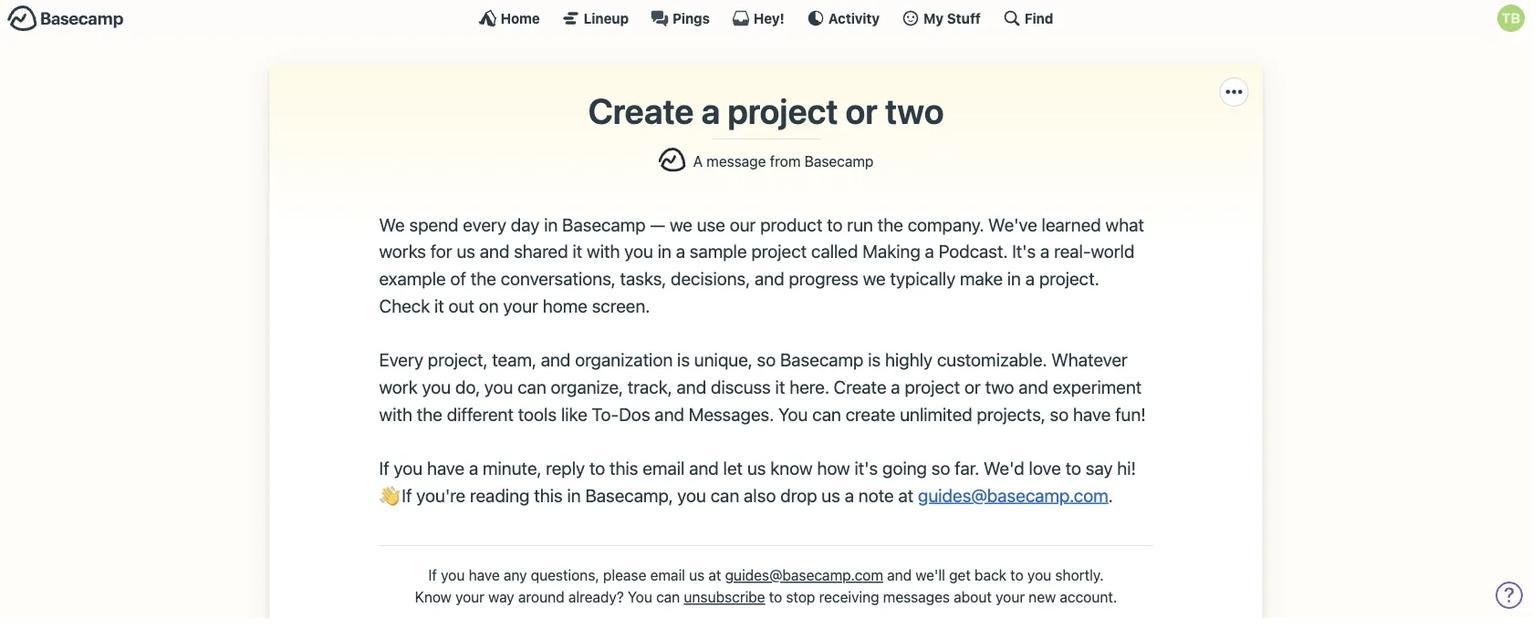 Task type: describe. For each thing, give the bounding box(es) containing it.
messages
[[883, 589, 950, 607]]

in down it's
[[1007, 268, 1021, 289]]

lineup link
[[562, 9, 629, 27]]

get
[[949, 567, 971, 585]]

a inside the every project, team, and organization is unique, so basecamp is highly customizable. whatever work you do, you can organize, track, and discuss it here. create a project or two and experiment with the different tools like to-dos and messages. you can create unlimited projects, so have fun!
[[891, 377, 900, 398]]

we spend every day in basecamp — we use our product to run the company. we've learned what works for us and shared it with you in a sample project called making a podcast. it's a real-world example of the conversations, tasks, decisions, and progress we typically make in a project. check it out on your home screen.
[[379, 214, 1144, 316]]

way
[[488, 589, 514, 607]]

you up the new in the right bottom of the page
[[1028, 567, 1052, 585]]

from
[[770, 152, 801, 170]]

decisions,
[[671, 268, 750, 289]]

projects,
[[977, 404, 1046, 425]]

a down it's
[[1026, 268, 1035, 289]]

out
[[449, 295, 475, 316]]

going
[[883, 458, 927, 479]]

our
[[730, 214, 756, 235]]

my
[[924, 10, 944, 26]]

at inside if you have a minute, reply to this email and let us know how it's going so far. we'd love to say hi! 👋 if you're reading this in basecamp, you can also drop us a note at
[[898, 485, 914, 506]]

pings
[[673, 10, 710, 26]]

work
[[379, 377, 418, 398]]

and inside if you have any questions, please email us at guides@basecamp.com and we'll get back to you shortly. know your way around already? you can
[[887, 567, 912, 585]]

0 vertical spatial we
[[670, 214, 693, 235]]

every project, team, and organization is unique, so basecamp is highly customizable. whatever work you do, you can organize, track, and discuss it here. create a project or two and experiment with the different tools like to-dos and messages. you can create unlimited projects, so have fun!
[[379, 350, 1146, 425]]

home link
[[479, 9, 540, 27]]

us down how
[[822, 485, 840, 506]]

unlimited
[[900, 404, 973, 425]]

in right day
[[544, 214, 558, 235]]

and down track,
[[655, 404, 684, 425]]

us inside the we spend every day in basecamp — we use our product to run the company. we've learned what works for us and shared it with you in a sample project called making a podcast. it's a real-world example of the conversations, tasks, decisions, and progress we typically make in a project. check it out on your home screen.
[[457, 241, 475, 262]]

in inside if you have a minute, reply to this email and let us know how it's going so far. we'd love to say hi! 👋 if you're reading this in basecamp, you can also drop us a note at
[[567, 485, 581, 506]]

1 vertical spatial so
[[1050, 404, 1069, 425]]

your inside if you have any questions, please email us at guides@basecamp.com and we'll get back to you shortly. know your way around already? you can
[[455, 589, 485, 607]]

you're
[[416, 485, 466, 506]]

called
[[811, 241, 858, 262]]

receiving
[[819, 589, 879, 607]]

dos
[[619, 404, 650, 425]]

1 vertical spatial it
[[434, 295, 444, 316]]

already?
[[568, 589, 624, 607]]

also
[[744, 485, 776, 506]]

0 vertical spatial project
[[728, 90, 838, 131]]

and up organize,
[[541, 350, 571, 371]]

message
[[707, 152, 766, 170]]

tasks,
[[620, 268, 666, 289]]

1 is from the left
[[677, 350, 690, 371]]

stop
[[786, 589, 815, 607]]

reply
[[546, 458, 585, 479]]

minute,
[[483, 458, 542, 479]]

basecamp inside the every project, team, and organization is unique, so basecamp is highly customizable. whatever work you do, you can organize, track, and discuss it here. create a project or two and experiment with the different tools like to-dos and messages. you can create unlimited projects, so have fun!
[[780, 350, 864, 371]]

podcast.
[[939, 241, 1008, 262]]

if you have a minute, reply to this email and let us know how it's going so far. we'd love to say hi! 👋 if you're reading this in basecamp, you can also drop us a note at
[[379, 458, 1136, 506]]

you right do,
[[484, 377, 513, 398]]

experiment
[[1053, 377, 1142, 398]]

my stuff
[[924, 10, 981, 26]]

messages.
[[689, 404, 774, 425]]

home
[[543, 295, 588, 316]]

here.
[[790, 377, 829, 398]]

a
[[693, 152, 703, 170]]

do,
[[455, 377, 480, 398]]

organize,
[[551, 377, 623, 398]]

about
[[954, 589, 992, 607]]

we've
[[988, 214, 1037, 235]]

guides@basecamp.com inside if you have any questions, please email us at guides@basecamp.com and we'll get back to you shortly. know your way around already? you can
[[725, 567, 883, 585]]

1 horizontal spatial this
[[610, 458, 638, 479]]

us inside if you have any questions, please email us at guides@basecamp.com and we'll get back to you shortly. know your way around already? you can
[[689, 567, 705, 585]]

create a project or two
[[588, 90, 944, 131]]

your inside the we spend every day in basecamp — we use our product to run the company. we've learned what works for us and shared it with you in a sample project called making a podcast. it's a real-world example of the conversations, tasks, decisions, and progress we typically make in a project. check it out on your home screen.
[[503, 295, 538, 316]]

to left stop
[[769, 589, 782, 607]]

love
[[1029, 458, 1061, 479]]

find button
[[1003, 9, 1054, 27]]

every
[[379, 350, 423, 371]]

check
[[379, 295, 430, 316]]

if for if you have any questions, please email us at guides@basecamp.com and we'll get back to you shortly. know your way around already? you can
[[428, 567, 437, 585]]

making
[[863, 241, 921, 262]]

2 horizontal spatial your
[[996, 589, 1025, 607]]

0 vertical spatial guides@basecamp.com
[[918, 485, 1109, 506]]

a up a
[[701, 90, 720, 131]]

and up projects,
[[1019, 377, 1049, 398]]

around
[[518, 589, 565, 607]]

to inside if you have any questions, please email us at guides@basecamp.com and we'll get back to you shortly. know your way around already? you can
[[1011, 567, 1024, 585]]

you inside the we spend every day in basecamp — we use our product to run the company. we've learned what works for us and shared it with you in a sample project called making a podcast. it's a real-world example of the conversations, tasks, decisions, and progress we typically make in a project. check it out on your home screen.
[[625, 241, 653, 262]]

in down the —
[[658, 241, 672, 262]]

please
[[603, 567, 647, 585]]

reading
[[470, 485, 530, 506]]

a up the typically
[[925, 241, 934, 262]]

screen.
[[592, 295, 650, 316]]

the inside the every project, team, and organization is unique, so basecamp is highly customizable. whatever work you do, you can organize, track, and discuss it here. create a project or two and experiment with the different tools like to-dos and messages. you can create unlimited projects, so have fun!
[[417, 404, 443, 425]]

0 horizontal spatial or
[[846, 90, 878, 131]]

1 vertical spatial guides@basecamp.com link
[[725, 567, 883, 585]]

conversations,
[[501, 268, 616, 289]]

progress
[[789, 268, 859, 289]]

a up 'reading'
[[469, 458, 478, 479]]

project,
[[428, 350, 488, 371]]

0 vertical spatial it
[[573, 241, 582, 262]]

main element
[[0, 0, 1532, 36]]

run
[[847, 214, 873, 235]]

how
[[817, 458, 850, 479]]

lineup
[[584, 10, 629, 26]]

what
[[1106, 214, 1144, 235]]

if you have any questions, please email us at guides@basecamp.com and we'll get back to you shortly. know your way around already? you can
[[415, 567, 1104, 607]]

whatever
[[1052, 350, 1128, 371]]

spend
[[409, 214, 459, 235]]

or inside the every project, team, and organization is unique, so basecamp is highly customizable. whatever work you do, you can organize, track, and discuss it here. create a project or two and experiment with the different tools like to-dos and messages. you can create unlimited projects, so have fun!
[[965, 377, 981, 398]]

you right basecamp,
[[677, 485, 706, 506]]

questions,
[[531, 567, 599, 585]]

email inside if you have any questions, please email us at guides@basecamp.com and we'll get back to you shortly. know your way around already? you can
[[650, 567, 685, 585]]

—
[[650, 214, 665, 235]]

1 horizontal spatial we
[[863, 268, 886, 289]]

example
[[379, 268, 446, 289]]

0 vertical spatial so
[[757, 350, 776, 371]]

highly
[[885, 350, 933, 371]]

we'd
[[984, 458, 1025, 479]]

you up know
[[441, 567, 465, 585]]

and left progress
[[755, 268, 784, 289]]

2 horizontal spatial the
[[878, 214, 903, 235]]

you up 👋
[[394, 458, 423, 479]]

hi!
[[1117, 458, 1136, 479]]

day
[[511, 214, 540, 235]]

0 vertical spatial basecamp
[[805, 152, 874, 170]]

so inside if you have a minute, reply to this email and let us know how it's going so far. we'd love to say hi! 👋 if you're reading this in basecamp, you can also drop us a note at
[[932, 458, 950, 479]]

make
[[960, 268, 1003, 289]]

can inside if you have a minute, reply to this email and let us know how it's going so far. we'd love to say hi! 👋 if you're reading this in basecamp, you can also drop us a note at
[[711, 485, 739, 506]]



Task type: locate. For each thing, give the bounding box(es) containing it.
new
[[1029, 589, 1056, 607]]

basecamp up here.
[[780, 350, 864, 371]]

1 horizontal spatial have
[[469, 567, 500, 585]]

your
[[503, 295, 538, 316], [455, 589, 485, 607], [996, 589, 1025, 607]]

know
[[415, 589, 452, 607]]

the right the of
[[471, 268, 496, 289]]

pings button
[[651, 9, 710, 27]]

can down let
[[711, 485, 739, 506]]

is left highly
[[868, 350, 881, 371]]

us right let
[[747, 458, 766, 479]]

is left unique,
[[677, 350, 690, 371]]

0 horizontal spatial guides@basecamp.com link
[[725, 567, 883, 585]]

0 horizontal spatial the
[[417, 404, 443, 425]]

have for if you have a minute, reply to this email and let us know how it's going so far. we'd love to say hi! 👋 if you're reading this in basecamp, you can also drop us a note at
[[427, 458, 465, 479]]

0 horizontal spatial so
[[757, 350, 776, 371]]

1 vertical spatial if
[[402, 485, 412, 506]]

1 horizontal spatial if
[[402, 485, 412, 506]]

the down work
[[417, 404, 443, 425]]

at down the going
[[898, 485, 914, 506]]

have for if you have any questions, please email us at guides@basecamp.com and we'll get back to you shortly. know your way around already? you can
[[469, 567, 500, 585]]

project up unlimited
[[905, 377, 960, 398]]

works
[[379, 241, 426, 262]]

0 vertical spatial this
[[610, 458, 638, 479]]

0 vertical spatial the
[[878, 214, 903, 235]]

know
[[771, 458, 813, 479]]

back
[[975, 567, 1007, 585]]

us right for
[[457, 241, 475, 262]]

guides@basecamp.com link
[[918, 485, 1109, 506], [725, 567, 883, 585]]

it
[[573, 241, 582, 262], [434, 295, 444, 316], [775, 377, 785, 398]]

two inside the every project, team, and organization is unique, so basecamp is highly customizable. whatever work you do, you can organize, track, and discuss it here. create a project or two and experiment with the different tools like to-dos and messages. you can create unlimited projects, so have fun!
[[985, 377, 1014, 398]]

hey!
[[754, 10, 785, 26]]

1 vertical spatial or
[[965, 377, 981, 398]]

us right please
[[689, 567, 705, 585]]

you down please
[[628, 589, 652, 607]]

tools
[[518, 404, 557, 425]]

if up 👋
[[379, 458, 389, 479]]

you
[[625, 241, 653, 262], [422, 377, 451, 398], [484, 377, 513, 398], [394, 458, 423, 479], [677, 485, 706, 506], [441, 567, 465, 585], [1028, 567, 1052, 585]]

to right reply
[[589, 458, 605, 479]]

0 vertical spatial or
[[846, 90, 878, 131]]

basecamp left the —
[[562, 214, 646, 235]]

1 vertical spatial basecamp
[[562, 214, 646, 235]]

1 horizontal spatial at
[[898, 485, 914, 506]]

if right 👋
[[402, 485, 412, 506]]

any
[[504, 567, 527, 585]]

hey! button
[[732, 9, 785, 27]]

2 is from the left
[[868, 350, 881, 371]]

1 vertical spatial this
[[534, 485, 563, 506]]

shortly.
[[1055, 567, 1104, 585]]

have down experiment
[[1073, 404, 1111, 425]]

0 horizontal spatial create
[[588, 90, 694, 131]]

1 vertical spatial we
[[863, 268, 886, 289]]

0 vertical spatial with
[[587, 241, 620, 262]]

customizable.
[[937, 350, 1047, 371]]

1 vertical spatial at
[[709, 567, 721, 585]]

at inside if you have any questions, please email us at guides@basecamp.com and we'll get back to you shortly. know your way around already? you can
[[709, 567, 721, 585]]

1 horizontal spatial two
[[985, 377, 1014, 398]]

my stuff button
[[902, 9, 981, 27]]

a right it's
[[1040, 241, 1050, 262]]

1 vertical spatial project
[[751, 241, 807, 262]]

for
[[431, 241, 452, 262]]

0 horizontal spatial it
[[434, 295, 444, 316]]

1 vertical spatial create
[[834, 377, 887, 398]]

to inside the we spend every day in basecamp — we use our product to run the company. we've learned what works for us and shared it with you in a sample project called making a podcast. it's a real-world example of the conversations, tasks, decisions, and progress we typically make in a project. check it out on your home screen.
[[827, 214, 843, 235]]

0 vertical spatial create
[[588, 90, 694, 131]]

home
[[501, 10, 540, 26]]

to left run
[[827, 214, 843, 235]]

have up way
[[469, 567, 500, 585]]

a left sample
[[676, 241, 685, 262]]

guides@basecamp.com link up stop
[[725, 567, 883, 585]]

with inside the every project, team, and organization is unique, so basecamp is highly customizable. whatever work you do, you can organize, track, and discuss it here. create a project or two and experiment with the different tools like to-dos and messages. you can create unlimited projects, so have fun!
[[379, 404, 412, 425]]

1 vertical spatial with
[[379, 404, 412, 425]]

in down reply
[[567, 485, 581, 506]]

your left way
[[455, 589, 485, 607]]

create inside the every project, team, and organization is unique, so basecamp is highly customizable. whatever work you do, you can organize, track, and discuss it here. create a project or two and experiment with the different tools like to-dos and messages. you can create unlimited projects, so have fun!
[[834, 377, 887, 398]]

we'll
[[916, 567, 945, 585]]

so down experiment
[[1050, 404, 1069, 425]]

basecamp,
[[585, 485, 673, 506]]

you left do,
[[422, 377, 451, 398]]

guides@basecamp.com down 'we'd' at the right of page
[[918, 485, 1109, 506]]

you inside if you have any questions, please email us at guides@basecamp.com and we'll get back to you shortly. know your way around already? you can
[[628, 589, 652, 607]]

2 horizontal spatial have
[[1073, 404, 1111, 425]]

you
[[778, 404, 808, 425], [628, 589, 652, 607]]

activity
[[829, 10, 880, 26]]

guides@basecamp.com
[[918, 485, 1109, 506], [725, 567, 883, 585]]

it left here.
[[775, 377, 785, 398]]

we down 'making' at the top of page
[[863, 268, 886, 289]]

product
[[760, 214, 823, 235]]

a left note
[[845, 485, 854, 506]]

organization
[[575, 350, 673, 371]]

with
[[587, 241, 620, 262], [379, 404, 412, 425]]

in
[[544, 214, 558, 235], [658, 241, 672, 262], [1007, 268, 1021, 289], [567, 485, 581, 506]]

0 horizontal spatial your
[[455, 589, 485, 607]]

0 horizontal spatial with
[[379, 404, 412, 425]]

a
[[701, 90, 720, 131], [676, 241, 685, 262], [925, 241, 934, 262], [1040, 241, 1050, 262], [1026, 268, 1035, 289], [891, 377, 900, 398], [469, 458, 478, 479], [845, 485, 854, 506]]

0 horizontal spatial at
[[709, 567, 721, 585]]

your right the on
[[503, 295, 538, 316]]

can up tools
[[518, 377, 546, 398]]

2 vertical spatial if
[[428, 567, 437, 585]]

and down "every"
[[480, 241, 510, 262]]

have inside the every project, team, and organization is unique, so basecamp is highly customizable. whatever work you do, you can organize, track, and discuss it here. create a project or two and experiment with the different tools like to-dos and messages. you can create unlimited projects, so have fun!
[[1073, 404, 1111, 425]]

tim burton image
[[1498, 5, 1525, 32]]

2 horizontal spatial it
[[775, 377, 785, 398]]

0 horizontal spatial this
[[534, 485, 563, 506]]

2 vertical spatial have
[[469, 567, 500, 585]]

have inside if you have a minute, reply to this email and let us know how it's going so far. we'd love to say hi! 👋 if you're reading this in basecamp, you can also drop us a note at
[[427, 458, 465, 479]]

0 horizontal spatial is
[[677, 350, 690, 371]]

a message from basecamp
[[693, 152, 874, 170]]

0 horizontal spatial two
[[885, 90, 944, 131]]

guides@basecamp.com link down 'we'd' at the right of page
[[918, 485, 1109, 506]]

2 vertical spatial project
[[905, 377, 960, 398]]

so left far.
[[932, 458, 950, 479]]

activity link
[[807, 9, 880, 27]]

basecamp inside the we spend every day in basecamp — we use our product to run the company. we've learned what works for us and shared it with you in a sample project called making a podcast. it's a real-world example of the conversations, tasks, decisions, and progress we typically make in a project. check it out on your home screen.
[[562, 214, 646, 235]]

we
[[379, 214, 405, 235]]

email right please
[[650, 567, 685, 585]]

this down reply
[[534, 485, 563, 506]]

discuss
[[711, 377, 771, 398]]

it left out
[[434, 295, 444, 316]]

to right back
[[1011, 567, 1024, 585]]

0 horizontal spatial we
[[670, 214, 693, 235]]

unique,
[[694, 350, 753, 371]]

this up basecamp,
[[610, 458, 638, 479]]

company.
[[908, 214, 984, 235]]

1 vertical spatial you
[[628, 589, 652, 607]]

can
[[518, 377, 546, 398], [813, 404, 841, 425], [711, 485, 739, 506], [656, 589, 680, 607]]

to-
[[592, 404, 619, 425]]

2 vertical spatial it
[[775, 377, 785, 398]]

0 horizontal spatial have
[[427, 458, 465, 479]]

0 horizontal spatial guides@basecamp.com
[[725, 567, 883, 585]]

if inside if you have any questions, please email us at guides@basecamp.com and we'll get back to you shortly. know your way around already? you can
[[428, 567, 437, 585]]

.
[[1109, 485, 1113, 506]]

if for if you have a minute, reply to this email and let us know how it's going so far. we'd love to say hi! 👋 if you're reading this in basecamp, you can also drop us a note at
[[379, 458, 389, 479]]

stuff
[[947, 10, 981, 26]]

1 horizontal spatial your
[[503, 295, 538, 316]]

it up conversations,
[[573, 241, 582, 262]]

0 vertical spatial you
[[778, 404, 808, 425]]

it inside the every project, team, and organization is unique, so basecamp is highly customizable. whatever work you do, you can organize, track, and discuss it here. create a project or two and experiment with the different tools like to-dos and messages. you can create unlimited projects, so have fun!
[[775, 377, 785, 398]]

have inside if you have any questions, please email us at guides@basecamp.com and we'll get back to you shortly. know your way around already? you can
[[469, 567, 500, 585]]

you down here.
[[778, 404, 808, 425]]

project inside the we spend every day in basecamp — we use our product to run the company. we've learned what works for us and shared it with you in a sample project called making a podcast. it's a real-world example of the conversations, tasks, decisions, and progress we typically make in a project. check it out on your home screen.
[[751, 241, 807, 262]]

create
[[588, 90, 694, 131], [834, 377, 887, 398]]

0 vertical spatial email
[[643, 458, 685, 479]]

can right already?
[[656, 589, 680, 607]]

a down highly
[[891, 377, 900, 398]]

switch accounts image
[[7, 5, 124, 33]]

with up conversations,
[[587, 241, 620, 262]]

2 vertical spatial so
[[932, 458, 950, 479]]

0 horizontal spatial you
[[628, 589, 652, 607]]

real-
[[1054, 241, 1091, 262]]

0 vertical spatial at
[[898, 485, 914, 506]]

1 vertical spatial guides@basecamp.com
[[725, 567, 883, 585]]

2 vertical spatial the
[[417, 404, 443, 425]]

note
[[859, 485, 894, 506]]

1 vertical spatial two
[[985, 377, 1014, 398]]

us
[[457, 241, 475, 262], [747, 458, 766, 479], [822, 485, 840, 506], [689, 567, 705, 585]]

typically
[[890, 268, 956, 289]]

have up you're
[[427, 458, 465, 479]]

sample
[[690, 241, 747, 262]]

1 horizontal spatial or
[[965, 377, 981, 398]]

1 horizontal spatial with
[[587, 241, 620, 262]]

email up basecamp,
[[643, 458, 685, 479]]

your down back
[[996, 589, 1025, 607]]

0 horizontal spatial if
[[379, 458, 389, 479]]

project
[[728, 90, 838, 131], [751, 241, 807, 262], [905, 377, 960, 398]]

so
[[757, 350, 776, 371], [1050, 404, 1069, 425], [932, 458, 950, 479]]

1 horizontal spatial guides@basecamp.com
[[918, 485, 1109, 506]]

0 vertical spatial have
[[1073, 404, 1111, 425]]

it's
[[855, 458, 878, 479]]

and right track,
[[677, 377, 706, 398]]

create up a
[[588, 90, 694, 131]]

fun!
[[1115, 404, 1146, 425]]

with down work
[[379, 404, 412, 425]]

to left say at the bottom of the page
[[1066, 458, 1081, 479]]

1 horizontal spatial so
[[932, 458, 950, 479]]

use
[[697, 214, 725, 235]]

so up "discuss"
[[757, 350, 776, 371]]

we right the —
[[670, 214, 693, 235]]

the up 'making' at the top of page
[[878, 214, 903, 235]]

and up 'messages'
[[887, 567, 912, 585]]

2 horizontal spatial if
[[428, 567, 437, 585]]

None submit
[[684, 589, 765, 607]]

you up tasks,
[[625, 241, 653, 262]]

let
[[723, 458, 743, 479]]

and left let
[[689, 458, 719, 479]]

basecamp right from
[[805, 152, 874, 170]]

shared
[[514, 241, 568, 262]]

1 vertical spatial email
[[650, 567, 685, 585]]

every
[[463, 214, 507, 235]]

1 vertical spatial the
[[471, 268, 496, 289]]

1 horizontal spatial the
[[471, 268, 496, 289]]

and
[[480, 241, 510, 262], [755, 268, 784, 289], [541, 350, 571, 371], [677, 377, 706, 398], [1019, 377, 1049, 398], [655, 404, 684, 425], [689, 458, 719, 479], [887, 567, 912, 585]]

email inside if you have a minute, reply to this email and let us know how it's going so far. we'd love to say hi! 👋 if you're reading this in basecamp, you can also drop us a note at
[[643, 458, 685, 479]]

2 horizontal spatial so
[[1050, 404, 1069, 425]]

1 horizontal spatial you
[[778, 404, 808, 425]]

if up know
[[428, 567, 437, 585]]

1 horizontal spatial create
[[834, 377, 887, 398]]

you inside the every project, team, and organization is unique, so basecamp is highly customizable. whatever work you do, you can organize, track, and discuss it here. create a project or two and experiment with the different tools like to-dos and messages. you can create unlimited projects, so have fun!
[[778, 404, 808, 425]]

0 vertical spatial two
[[885, 90, 944, 131]]

guides@basecamp.com up stop
[[725, 567, 883, 585]]

with inside the we spend every day in basecamp — we use our product to run the company. we've learned what works for us and shared it with you in a sample project called making a podcast. it's a real-world example of the conversations, tasks, decisions, and progress we typically make in a project. check it out on your home screen.
[[587, 241, 620, 262]]

0 vertical spatial if
[[379, 458, 389, 479]]

project inside the every project, team, and organization is unique, so basecamp is highly customizable. whatever work you do, you can organize, track, and discuss it here. create a project or two and experiment with the different tools like to-dos and messages. you can create unlimited projects, so have fun!
[[905, 377, 960, 398]]

2 vertical spatial basecamp
[[780, 350, 864, 371]]

1 horizontal spatial it
[[573, 241, 582, 262]]

1 vertical spatial have
[[427, 458, 465, 479]]

can inside if you have any questions, please email us at guides@basecamp.com and we'll get back to you shortly. know your way around already? you can
[[656, 589, 680, 607]]

track,
[[628, 377, 672, 398]]

1 horizontal spatial is
[[868, 350, 881, 371]]

project up a message from basecamp
[[728, 90, 838, 131]]

project down product
[[751, 241, 807, 262]]

say
[[1086, 458, 1113, 479]]

at right please
[[709, 567, 721, 585]]

👋
[[379, 485, 397, 506]]

basecamp
[[805, 152, 874, 170], [562, 214, 646, 235], [780, 350, 864, 371]]

0 vertical spatial guides@basecamp.com link
[[918, 485, 1109, 506]]

1 horizontal spatial guides@basecamp.com link
[[918, 485, 1109, 506]]

find
[[1025, 10, 1054, 26]]

and inside if you have a minute, reply to this email and let us know how it's going so far. we'd love to say hi! 👋 if you're reading this in basecamp, you can also drop us a note at
[[689, 458, 719, 479]]

can down here.
[[813, 404, 841, 425]]

create up create
[[834, 377, 887, 398]]



Task type: vqa. For each thing, say whether or not it's contained in the screenshot.
The Organize,
yes



